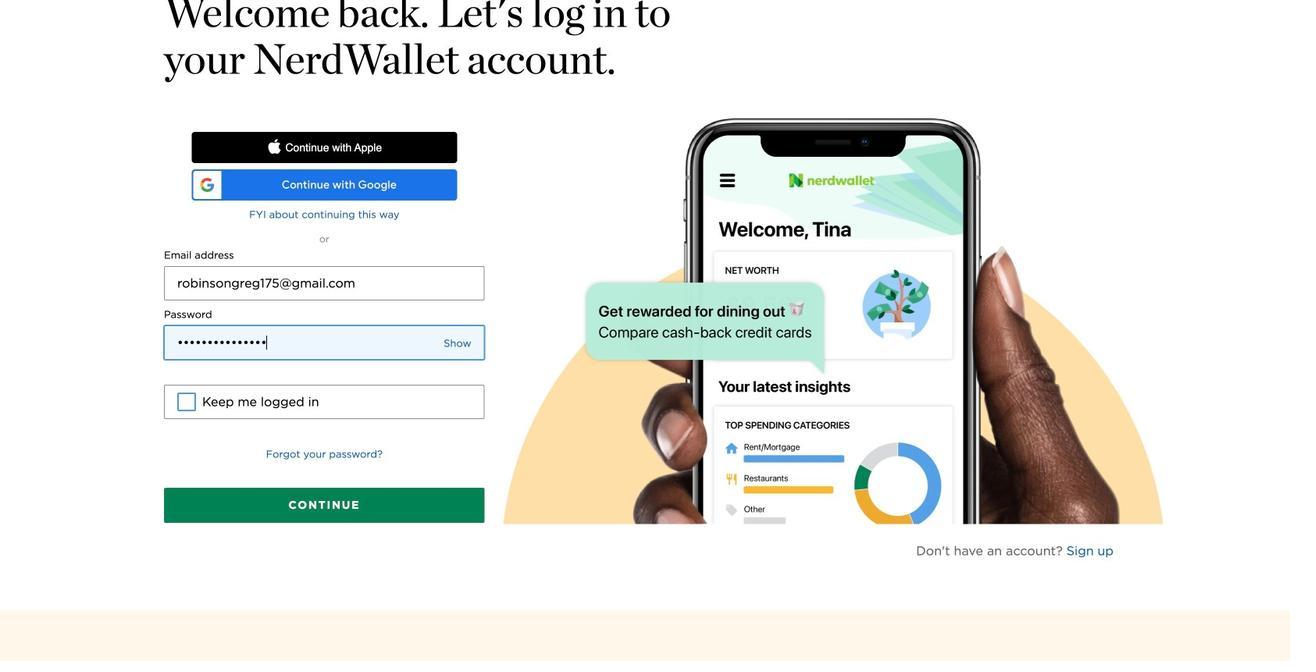 Task type: locate. For each thing, give the bounding box(es) containing it.
None password field
[[165, 326, 444, 359]]

None email field
[[164, 266, 485, 301]]



Task type: vqa. For each thing, say whether or not it's contained in the screenshot.
Let's start by logging in to your NerdWallet account image
yes



Task type: describe. For each thing, give the bounding box(es) containing it.
let's start by logging in to your nerdwallet account image
[[503, 118, 1164, 524]]



